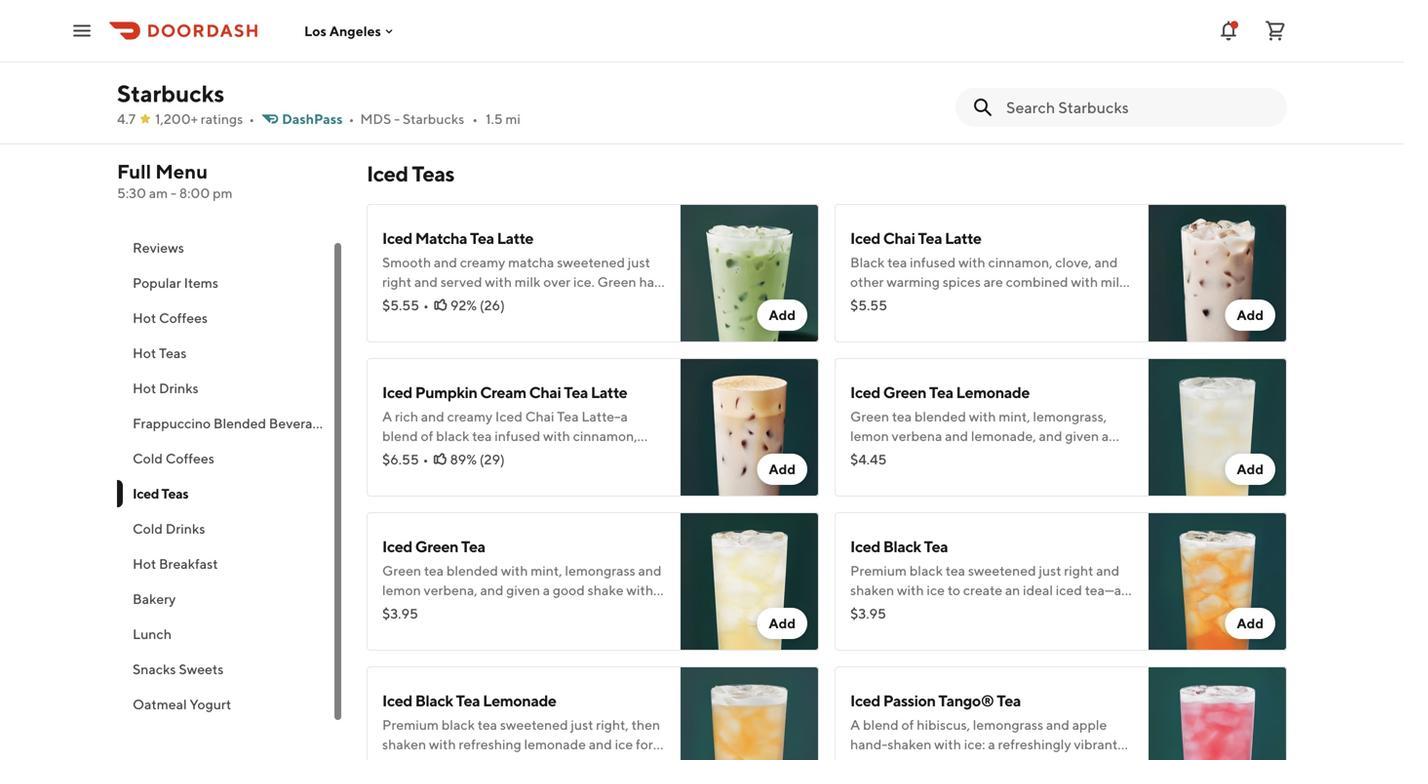 Task type: vqa. For each thing, say whether or not it's contained in the screenshot.
"Iced" within the Iced Passion Tango® Tea A blend of hibiscus, lemongrass and apple hand-shaken with ice: a refreshingly vibrant tea infused with the color of passion
yes



Task type: locate. For each thing, give the bounding box(es) containing it.
awaits
[[1065, 601, 1105, 618]]

drinks up breakfast
[[166, 521, 205, 537]]

cold drinks
[[133, 521, 205, 537]]

add for iced matcha tea latte
[[769, 307, 796, 323]]

hot for hot drinks
[[133, 380, 156, 396]]

1 vertical spatial a
[[543, 582, 550, 598]]

1 horizontal spatial shake
[[886, 447, 922, 463]]

milk inside iced chai tea latte black tea infused with cinnamon, clove, and other warming spices are combined with milk and ice for the perfect balance of sweet and spicy.
[[1101, 274, 1127, 290]]

0 horizontal spatial lemonade
[[483, 691, 557, 710]]

sweetened inside iced black tea premium black tea sweetened just right and shaken with ice to create an ideal iced tea—a rich and flavorful black tea journey awaits you.
[[969, 562, 1037, 579]]

blended up verbena, on the left
[[447, 562, 499, 579]]

0 horizontal spatial iced teas
[[133, 485, 188, 501]]

iced passion tango® tea image
[[1149, 666, 1288, 760]]

lemongrass inside iced passion tango® tea a blend of hibiscus, lemongrass and apple hand-shaken with ice: a refreshingly vibrant tea infused with the color of passion
[[974, 717, 1044, 733]]

add
[[769, 307, 796, 323], [1238, 307, 1264, 323], [769, 461, 796, 477], [1238, 461, 1264, 477], [769, 615, 796, 631], [1238, 615, 1264, 631]]

balance
[[990, 293, 1039, 309]]

0 vertical spatial refreshing!
[[871, 467, 938, 483]]

• left mds
[[349, 111, 355, 127]]

add for iced chai tea latte
[[1238, 307, 1264, 323]]

0 vertical spatial lightly
[[978, 447, 1021, 463]]

2 $5.55 from the left
[[851, 297, 888, 313]]

lemonade inside the iced green tea lemonade green tea blended with mint, lemongrass, lemon verbena and lemonade, and given a good shake with ice. lightly flavored and oh- so-refreshing!
[[957, 383, 1030, 401]]

right,
[[596, 717, 629, 733]]

0 vertical spatial black
[[851, 254, 885, 270]]

black up other
[[851, 254, 885, 270]]

iced inside the iced green tea lemonade green tea blended with mint, lemongrass, lemon verbena and lemonade, and given a good shake with ice. lightly flavored and oh- so-refreshing!
[[851, 383, 881, 401]]

verbena
[[892, 428, 943, 444]]

teas down the mds - starbucks • 1.5 mi
[[412, 161, 455, 186]]

0 horizontal spatial mint,
[[531, 562, 563, 579]]

ice inside iced chai tea latte black tea infused with cinnamon, clove, and other warming spices are combined with milk and ice for the perfect balance of sweet and spicy.
[[877, 293, 895, 309]]

•
[[249, 111, 255, 127], [349, 111, 355, 127], [472, 111, 478, 127], [423, 297, 429, 313], [423, 451, 429, 467]]

coffees down popular items
[[159, 310, 208, 326]]

0 horizontal spatial of
[[902, 717, 915, 733]]

89% (29)
[[450, 451, 505, 467]]

0 horizontal spatial right
[[382, 274, 412, 290]]

2 horizontal spatial just
[[1039, 562, 1062, 579]]

tea inside iced matcha tea latte smooth and creamy matcha sweetened just right and served with milk over ice. green has never tasted so good.
[[470, 229, 494, 247]]

iced up a
[[851, 691, 881, 710]]

black inside iced black tea lemonade premium black tea sweetened just right, then shaken with refreshing lemonade and ice for this arnold palmer-inspired beverage.
[[415, 691, 453, 710]]

1 cold from the top
[[133, 450, 163, 466]]

infused up the warming
[[910, 254, 956, 270]]

2 cold from the top
[[133, 521, 163, 537]]

drinks inside cold drinks button
[[166, 521, 205, 537]]

tea up the warming
[[888, 254, 908, 270]]

lemonade up lemonade,
[[957, 383, 1030, 401]]

sweetened up "over"
[[557, 254, 625, 270]]

tea up verbena, on the left
[[424, 562, 444, 579]]

teas down the hot coffees
[[159, 345, 187, 361]]

blend
[[863, 717, 899, 733]]

shaken inside iced black tea premium black tea sweetened just right and shaken with ice to create an ideal iced tea—a rich and flavorful black tea journey awaits you.
[[851, 582, 895, 598]]

with inside iced matcha tea latte smooth and creamy matcha sweetened just right and served with milk over ice. green has never tasted so good.
[[485, 274, 512, 290]]

tea up the 'to'
[[946, 562, 966, 579]]

snacks sweets button
[[117, 652, 343, 687]]

2 vertical spatial black
[[415, 691, 453, 710]]

0 vertical spatial iced teas
[[367, 161, 455, 186]]

just inside iced matcha tea latte smooth and creamy matcha sweetened just right and served with milk over ice. green has never tasted so good.
[[628, 254, 651, 270]]

1 vertical spatial chai
[[529, 383, 561, 401]]

0 vertical spatial chai
[[884, 229, 916, 247]]

teas
[[412, 161, 455, 186], [159, 345, 187, 361], [161, 485, 188, 501]]

tea up the warming
[[918, 229, 943, 247]]

latte inside iced chai tea latte black tea infused with cinnamon, clove, and other warming spices are combined with milk and ice for the perfect balance of sweet and spicy.
[[945, 229, 982, 247]]

good inside iced green tea green tea blended with mint, lemongrass and lemon verbena, and given a good shake with ice. lightly flavored and oh-so-refreshing!
[[553, 582, 585, 598]]

1 vertical spatial so-
[[554, 601, 574, 618]]

2 vertical spatial of
[[1009, 756, 1022, 760]]

lemon left verbena, on the left
[[382, 582, 421, 598]]

0 horizontal spatial so-
[[554, 601, 574, 618]]

add button for iced matcha tea latte
[[758, 300, 808, 331]]

infused inside iced chai tea latte black tea infused with cinnamon, clove, and other warming spices are combined with milk and ice for the perfect balance of sweet and spicy.
[[910, 254, 956, 270]]

are
[[984, 274, 1004, 290]]

shaken up this
[[382, 736, 426, 752]]

the for tea
[[918, 293, 939, 309]]

tea up creamy
[[470, 229, 494, 247]]

given right verbena, on the left
[[507, 582, 540, 598]]

lemonade up refreshing
[[483, 691, 557, 710]]

drinks up frappuccino
[[159, 380, 199, 396]]

hot down popular
[[133, 310, 156, 326]]

cold up hot breakfast
[[133, 521, 163, 537]]

0 horizontal spatial premium
[[382, 717, 439, 733]]

2 horizontal spatial ice.
[[954, 447, 975, 463]]

2 horizontal spatial ice
[[927, 582, 945, 598]]

0 vertical spatial sweetened
[[557, 254, 625, 270]]

tea for iced black tea lemonade premium black tea sweetened just right, then shaken with refreshing lemonade and ice for this arnold palmer-inspired beverage.
[[456, 691, 480, 710]]

0 vertical spatial premium
[[851, 562, 907, 579]]

infused inside iced passion tango® tea a blend of hibiscus, lemongrass and apple hand-shaken with ice: a refreshingly vibrant tea infused with the color of passion
[[873, 756, 919, 760]]

0 horizontal spatial lightly
[[406, 601, 450, 618]]

teas down cold coffees
[[161, 485, 188, 501]]

lemonade inside iced black tea lemonade premium black tea sweetened just right, then shaken with refreshing lemonade and ice for this arnold palmer-inspired beverage.
[[483, 691, 557, 710]]

1 vertical spatial black
[[884, 537, 922, 556]]

rich
[[851, 601, 874, 618]]

iced inside iced matcha tea latte smooth and creamy matcha sweetened just right and served with milk over ice. green has never tasted so good.
[[382, 229, 413, 247]]

milk down matcha
[[515, 274, 541, 290]]

for
[[898, 293, 915, 309], [636, 736, 654, 752]]

iced up this
[[382, 691, 413, 710]]

iced black tea lemonade image
[[681, 666, 820, 760]]

reviews
[[133, 240, 184, 256]]

drinks inside hot drinks button
[[159, 380, 199, 396]]

sweet
[[1057, 293, 1094, 309]]

so- inside iced green tea green tea blended with mint, lemongrass and lemon verbena, and given a good shake with ice. lightly flavored and oh-so-refreshing!
[[554, 601, 574, 618]]

a inside the iced green tea lemonade green tea blended with mint, lemongrass, lemon verbena and lemonade, and given a good shake with ice. lightly flavored and oh- so-refreshing!
[[1102, 428, 1110, 444]]

1 horizontal spatial $3.95
[[851, 605, 887, 621]]

1 horizontal spatial so-
[[851, 467, 871, 483]]

iced for black
[[851, 229, 881, 247]]

drinks for cold drinks
[[166, 521, 205, 537]]

0 vertical spatial mint,
[[999, 408, 1031, 424]]

1 horizontal spatial chai
[[884, 229, 916, 247]]

hot for hot coffees
[[133, 310, 156, 326]]

chai up the warming
[[884, 229, 916, 247]]

over
[[544, 274, 571, 290]]

lemon up $4.45
[[851, 428, 890, 444]]

iced up rich
[[851, 537, 881, 556]]

tea up verbena, on the left
[[461, 537, 486, 556]]

lightly inside the iced green tea lemonade green tea blended with mint, lemongrass, lemon verbena and lemonade, and given a good shake with ice. lightly flavored and oh- so-refreshing!
[[978, 447, 1021, 463]]

0 vertical spatial given
[[1066, 428, 1100, 444]]

black
[[851, 254, 885, 270], [884, 537, 922, 556], [415, 691, 453, 710]]

hot
[[133, 310, 156, 326], [133, 345, 156, 361], [133, 380, 156, 396], [133, 556, 156, 572]]

tea up verbena
[[930, 383, 954, 401]]

1 horizontal spatial premium
[[851, 562, 907, 579]]

a up color
[[989, 736, 996, 752]]

1 horizontal spatial ice.
[[574, 274, 595, 290]]

premium up rich
[[851, 562, 907, 579]]

hot for hot teas
[[133, 345, 156, 361]]

1 vertical spatial blended
[[447, 562, 499, 579]]

1 horizontal spatial blended
[[915, 408, 967, 424]]

oh- inside the iced green tea lemonade green tea blended with mint, lemongrass, lemon verbena and lemonade, and given a good shake with ice. lightly flavored and oh- so-refreshing!
[[1104, 447, 1126, 463]]

reviews button
[[117, 230, 343, 265]]

lemonade for black
[[483, 691, 557, 710]]

shaken up rich
[[851, 582, 895, 598]]

tea inside the iced green tea lemonade green tea blended with mint, lemongrass, lemon verbena and lemonade, and given a good shake with ice. lightly flavored and oh- so-refreshing!
[[930, 383, 954, 401]]

just up has
[[628, 254, 651, 270]]

ice up 'spicy.'
[[877, 293, 895, 309]]

1 vertical spatial shake
[[588, 582, 624, 598]]

iced left pumpkin
[[382, 383, 413, 401]]

tea inside iced chai tea latte black tea infused with cinnamon, clove, and other warming spices are combined with milk and ice for the perfect balance of sweet and spicy.
[[918, 229, 943, 247]]

tea up refreshing
[[456, 691, 480, 710]]

with
[[959, 254, 986, 270], [485, 274, 512, 290], [1072, 274, 1099, 290], [970, 408, 997, 424], [924, 447, 951, 463], [501, 562, 528, 579], [627, 582, 654, 598], [897, 582, 925, 598], [429, 736, 456, 752], [935, 736, 962, 752], [922, 756, 949, 760]]

- right 'am'
[[171, 185, 177, 201]]

hot down hot teas at left top
[[133, 380, 156, 396]]

lightly down verbena, on the left
[[406, 601, 450, 618]]

2 $3.95 from the left
[[851, 605, 887, 621]]

blended
[[214, 415, 266, 431]]

iced teas up the cold drinks at the bottom of the page
[[133, 485, 188, 501]]

starbucks up 1,200+
[[117, 80, 225, 107]]

tea inside iced green tea green tea blended with mint, lemongrass and lemon verbena, and given a good shake with ice. lightly flavored and oh-so-refreshing!
[[461, 537, 486, 556]]

just inside iced black tea premium black tea sweetened just right and shaken with ice to create an ideal iced tea—a rich and flavorful black tea journey awaits you.
[[1039, 562, 1062, 579]]

of down "combined"
[[1042, 293, 1054, 309]]

tea right tango®
[[997, 691, 1022, 710]]

hot inside button
[[133, 380, 156, 396]]

oatmeal yogurt button
[[117, 687, 343, 722]]

1 horizontal spatial $5.55
[[851, 297, 888, 313]]

0 vertical spatial drinks
[[159, 380, 199, 396]]

iced black tea image
[[1149, 512, 1288, 651]]

mds
[[360, 111, 392, 127]]

just
[[628, 254, 651, 270], [1039, 562, 1062, 579], [571, 717, 594, 733]]

hot up the hot drinks
[[133, 345, 156, 361]]

tea for iced green tea lemonade green tea blended with mint, lemongrass, lemon verbena and lemonade, and given a good shake with ice. lightly flavored and oh- so-refreshing!
[[930, 383, 954, 401]]

1 vertical spatial cold
[[133, 521, 163, 537]]

0 horizontal spatial blended
[[447, 562, 499, 579]]

tea up verbena
[[893, 408, 912, 424]]

8:00
[[179, 185, 210, 201]]

- inside full menu 5:30 am - 8:00 pm
[[171, 185, 177, 201]]

open menu image
[[70, 19, 94, 42]]

0 horizontal spatial $3.95
[[382, 605, 418, 621]]

2 horizontal spatial a
[[1102, 428, 1110, 444]]

tea for iced black tea premium black tea sweetened just right and shaken with ice to create an ideal iced tea—a rich and flavorful black tea journey awaits you.
[[924, 537, 949, 556]]

never
[[382, 293, 417, 309]]

0 horizontal spatial given
[[507, 582, 540, 598]]

-
[[394, 111, 400, 127], [171, 185, 177, 201]]

tea inside iced black tea lemonade premium black tea sweetened just right, then shaken with refreshing lemonade and ice for this arnold palmer-inspired beverage.
[[478, 717, 498, 733]]

iced black tea premium black tea sweetened just right and shaken with ice to create an ideal iced tea—a rich and flavorful black tea journey awaits you.
[[851, 537, 1133, 618]]

given down lemongrass, at bottom right
[[1066, 428, 1100, 444]]

lemongrass inside iced green tea green tea blended with mint, lemongrass and lemon verbena, and given a good shake with ice. lightly flavored and oh-so-refreshing!
[[565, 562, 636, 579]]

the down ice:
[[952, 756, 973, 760]]

$5.55 left 'tasted'
[[382, 297, 419, 313]]

1,200+
[[155, 111, 198, 127]]

chai inside iced chai tea latte black tea infused with cinnamon, clove, and other warming spices are combined with milk and ice for the perfect balance of sweet and spicy.
[[884, 229, 916, 247]]

0 vertical spatial lemonade
[[957, 383, 1030, 401]]

iced inside iced green tea green tea blended with mint, lemongrass and lemon verbena, and given a good shake with ice. lightly flavored and oh-so-refreshing!
[[382, 537, 413, 556]]

black inside iced chai tea latte black tea infused with cinnamon, clove, and other warming spices are combined with milk and ice for the perfect balance of sweet and spicy.
[[851, 254, 885, 270]]

for down the then
[[636, 736, 654, 752]]

1 vertical spatial teas
[[159, 345, 187, 361]]

given inside iced green tea green tea blended with mint, lemongrass and lemon verbena, and given a good shake with ice. lightly flavored and oh-so-refreshing!
[[507, 582, 540, 598]]

good
[[851, 447, 883, 463], [553, 582, 585, 598]]

(26)
[[480, 297, 505, 313]]

1 vertical spatial flavored
[[452, 601, 503, 618]]

ice down 'right,'
[[615, 736, 633, 752]]

1 vertical spatial coffees
[[166, 450, 214, 466]]

served
[[441, 274, 482, 290]]

black up flavorful
[[884, 537, 922, 556]]

1 horizontal spatial mint,
[[999, 408, 1031, 424]]

0 vertical spatial shake
[[886, 447, 922, 463]]

of down refreshingly
[[1009, 756, 1022, 760]]

tea inside iced black tea lemonade premium black tea sweetened just right, then shaken with refreshing lemonade and ice for this arnold palmer-inspired beverage.
[[456, 691, 480, 710]]

combined
[[1006, 274, 1069, 290]]

the down the warming
[[918, 293, 939, 309]]

iced matcha tea latte image
[[681, 204, 820, 342]]

flavored inside iced green tea green tea blended with mint, lemongrass and lemon verbena, and given a good shake with ice. lightly flavored and oh-so-refreshing!
[[452, 601, 503, 618]]

black down create
[[957, 601, 991, 618]]

2 hot from the top
[[133, 345, 156, 361]]

ice left the 'to'
[[927, 582, 945, 598]]

2 horizontal spatial latte
[[945, 229, 982, 247]]

add for iced black tea
[[1238, 615, 1264, 631]]

of inside iced chai tea latte black tea infused with cinnamon, clove, and other warming spices are combined with milk and ice for the perfect balance of sweet and spicy.
[[1042, 293, 1054, 309]]

tea right cream
[[564, 383, 588, 401]]

1 $5.55 from the left
[[382, 297, 419, 313]]

for down the warming
[[898, 293, 915, 309]]

• right the $6.55
[[423, 451, 429, 467]]

other
[[851, 274, 884, 290]]

spices
[[943, 274, 981, 290]]

black
[[910, 562, 943, 579], [957, 601, 991, 618], [442, 717, 475, 733]]

0 vertical spatial for
[[898, 293, 915, 309]]

1 horizontal spatial starbucks
[[403, 111, 465, 127]]

iced up other
[[851, 229, 881, 247]]

0 vertical spatial of
[[1042, 293, 1054, 309]]

so-
[[851, 467, 871, 483], [554, 601, 574, 618]]

4 hot from the top
[[133, 556, 156, 572]]

tea
[[888, 254, 908, 270], [893, 408, 912, 424], [424, 562, 444, 579], [946, 562, 966, 579], [994, 601, 1013, 618], [478, 717, 498, 733], [851, 756, 871, 760]]

4.7
[[117, 111, 136, 127]]

a
[[1102, 428, 1110, 444], [543, 582, 550, 598], [989, 736, 996, 752]]

sweetened up lemonade
[[500, 717, 568, 733]]

for inside iced black tea lemonade premium black tea sweetened just right, then shaken with refreshing lemonade and ice for this arnold palmer-inspired beverage.
[[636, 736, 654, 752]]

- right mds
[[394, 111, 400, 127]]

tea down hand-
[[851, 756, 871, 760]]

the inside iced passion tango® tea a blend of hibiscus, lemongrass and apple hand-shaken with ice: a refreshingly vibrant tea infused with the color of passion
[[952, 756, 973, 760]]

shake
[[886, 447, 922, 463], [588, 582, 624, 598]]

1 vertical spatial -
[[171, 185, 177, 201]]

black inside iced black tea lemonade premium black tea sweetened just right, then shaken with refreshing lemonade and ice for this arnold palmer-inspired beverage.
[[442, 717, 475, 733]]

1 vertical spatial lemongrass
[[974, 717, 1044, 733]]

0 vertical spatial ice
[[877, 293, 895, 309]]

$5.55 down other
[[851, 297, 888, 313]]

this
[[382, 756, 405, 760]]

1 vertical spatial refreshing!
[[574, 601, 641, 618]]

given
[[1066, 428, 1100, 444], [507, 582, 540, 598]]

chai right cream
[[529, 383, 561, 401]]

• for $6.55 •
[[423, 451, 429, 467]]

right up iced
[[1065, 562, 1094, 579]]

iced for a
[[851, 691, 881, 710]]

tea for iced matcha tea latte smooth and creamy matcha sweetened just right and served with milk over ice. green has never tasted so good.
[[470, 229, 494, 247]]

lightly down lemonade,
[[978, 447, 1021, 463]]

2 vertical spatial ice
[[615, 736, 633, 752]]

1 horizontal spatial right
[[1065, 562, 1094, 579]]

1 vertical spatial for
[[636, 736, 654, 752]]

1,200+ ratings •
[[155, 111, 255, 127]]

creamy
[[460, 254, 506, 270]]

0 vertical spatial lemon
[[851, 428, 890, 444]]

1 vertical spatial good
[[553, 582, 585, 598]]

iced passion tango® tea a blend of hibiscus, lemongrass and apple hand-shaken with ice: a refreshingly vibrant tea infused with the color of passion
[[851, 691, 1118, 760]]

tasted
[[420, 293, 459, 309]]

iced up smooth
[[382, 229, 413, 247]]

hot teas button
[[117, 336, 343, 371]]

1 horizontal spatial lemongrass
[[974, 717, 1044, 733]]

refreshing!
[[871, 467, 938, 483], [574, 601, 641, 618]]

iced teas down the mds - starbucks • 1.5 mi
[[367, 161, 455, 186]]

black for lemonade
[[415, 691, 453, 710]]

of down passion
[[902, 717, 915, 733]]

0 vertical spatial cold
[[133, 450, 163, 466]]

tea up refreshing
[[478, 717, 498, 733]]

sweetened up "an"
[[969, 562, 1037, 579]]

popular
[[133, 275, 181, 291]]

1 horizontal spatial the
[[952, 756, 973, 760]]

flavored down verbena, on the left
[[452, 601, 503, 618]]

tea for iced chai tea latte black tea infused with cinnamon, clove, and other warming spices are combined with milk and ice for the perfect balance of sweet and spicy.
[[918, 229, 943, 247]]

ratings
[[201, 111, 243, 127]]

lemon inside iced green tea green tea blended with mint, lemongrass and lemon verbena, and given a good shake with ice. lightly flavored and oh-so-refreshing!
[[382, 582, 421, 598]]

black up flavorful
[[910, 562, 943, 579]]

2 milk from the left
[[1101, 274, 1127, 290]]

3 hot from the top
[[133, 380, 156, 396]]

0 horizontal spatial lemon
[[382, 582, 421, 598]]

1 vertical spatial iced teas
[[133, 485, 188, 501]]

0 horizontal spatial lemongrass
[[565, 562, 636, 579]]

the inside iced chai tea latte black tea infused with cinnamon, clove, and other warming spices are combined with milk and ice for the perfect balance of sweet and spicy.
[[918, 293, 939, 309]]

los angeles
[[304, 23, 381, 39]]

tea inside iced green tea green tea blended with mint, lemongrass and lemon verbena, and given a good shake with ice. lightly flavored and oh-so-refreshing!
[[424, 562, 444, 579]]

right up never
[[382, 274, 412, 290]]

coffees down frappuccino
[[166, 450, 214, 466]]

verbena,
[[424, 582, 478, 598]]

1 horizontal spatial -
[[394, 111, 400, 127]]

a inside iced passion tango® tea a blend of hibiscus, lemongrass and apple hand-shaken with ice: a refreshingly vibrant tea infused with the color of passion
[[989, 736, 996, 752]]

tea inside the iced green tea lemonade green tea blended with mint, lemongrass, lemon verbena and lemonade, and given a good shake with ice. lightly flavored and oh- so-refreshing!
[[893, 408, 912, 424]]

0 horizontal spatial black
[[442, 717, 475, 733]]

tea inside iced black tea premium black tea sweetened just right and shaken with ice to create an ideal iced tea—a rich and flavorful black tea journey awaits you.
[[924, 537, 949, 556]]

0 horizontal spatial starbucks
[[117, 80, 225, 107]]

an
[[1006, 582, 1021, 598]]

just left 'right,'
[[571, 717, 594, 733]]

0 vertical spatial blended
[[915, 408, 967, 424]]

0 vertical spatial black
[[910, 562, 943, 579]]

right
[[382, 274, 412, 290], [1065, 562, 1094, 579]]

1 vertical spatial lightly
[[406, 601, 450, 618]]

0 vertical spatial right
[[382, 274, 412, 290]]

am
[[149, 185, 168, 201]]

iced inside iced black tea premium black tea sweetened just right and shaken with ice to create an ideal iced tea—a rich and flavorful black tea journey awaits you.
[[851, 537, 881, 556]]

create
[[964, 582, 1003, 598]]

infused down hand-
[[873, 756, 919, 760]]

cold down frappuccino
[[133, 450, 163, 466]]

0 horizontal spatial -
[[171, 185, 177, 201]]

• right ratings on the left top of the page
[[249, 111, 255, 127]]

1 vertical spatial drinks
[[166, 521, 205, 537]]

1 vertical spatial the
[[952, 756, 973, 760]]

1 milk from the left
[[515, 274, 541, 290]]

just up ideal
[[1039, 562, 1062, 579]]

cold coffees
[[133, 450, 214, 466]]

• right never
[[423, 297, 429, 313]]

1 vertical spatial mint,
[[531, 562, 563, 579]]

0 vertical spatial infused
[[910, 254, 956, 270]]

premium up this
[[382, 717, 439, 733]]

0 vertical spatial oh-
[[1104, 447, 1126, 463]]

milk right "combined"
[[1101, 274, 1127, 290]]

add button
[[758, 300, 808, 331], [1226, 300, 1276, 331], [758, 454, 808, 485], [1226, 454, 1276, 485], [758, 608, 808, 639], [1226, 608, 1276, 639]]

lunch
[[133, 626, 172, 642]]

tango®
[[939, 691, 995, 710]]

black for premium
[[884, 537, 922, 556]]

latte inside iced matcha tea latte smooth and creamy matcha sweetened just right and served with milk over ice. green has never tasted so good.
[[497, 229, 534, 247]]

1 vertical spatial starbucks
[[403, 111, 465, 127]]

passion
[[1025, 756, 1071, 760]]

full
[[117, 160, 151, 183]]

hot drinks button
[[117, 371, 343, 406]]

iced for tea
[[382, 383, 413, 401]]

lemon inside the iced green tea lemonade green tea blended with mint, lemongrass, lemon verbena and lemonade, and given a good shake with ice. lightly flavored and oh- so-refreshing!
[[851, 428, 890, 444]]

cold for cold drinks
[[133, 521, 163, 537]]

iced inside iced passion tango® tea a blend of hibiscus, lemongrass and apple hand-shaken with ice: a refreshingly vibrant tea infused with the color of passion
[[851, 691, 881, 710]]

a right verbena, on the left
[[543, 582, 550, 598]]

hot inside button
[[133, 310, 156, 326]]

a down lemongrass, at bottom right
[[1102, 428, 1110, 444]]

lightly inside iced green tea green tea blended with mint, lemongrass and lemon verbena, and given a good shake with ice. lightly flavored and oh-so-refreshing!
[[406, 601, 450, 618]]

starbucks right mds
[[403, 111, 465, 127]]

iced inside iced black tea lemonade premium black tea sweetened just right, then shaken with refreshing lemonade and ice for this arnold palmer-inspired beverage.
[[382, 691, 413, 710]]

latte
[[497, 229, 534, 247], [945, 229, 982, 247], [591, 383, 628, 401]]

0 horizontal spatial just
[[571, 717, 594, 733]]

black up refreshing
[[442, 717, 475, 733]]

0 horizontal spatial ice
[[615, 736, 633, 752]]

hot up the bakery
[[133, 556, 156, 572]]

1 vertical spatial ice.
[[954, 447, 975, 463]]

1 horizontal spatial lightly
[[978, 447, 1021, 463]]

1 vertical spatial lemonade
[[483, 691, 557, 710]]

lemonade for green
[[957, 383, 1030, 401]]

1 hot from the top
[[133, 310, 156, 326]]

1 horizontal spatial given
[[1066, 428, 1100, 444]]

0 horizontal spatial for
[[636, 736, 654, 752]]

1 horizontal spatial oh-
[[1104, 447, 1126, 463]]

infused
[[910, 254, 956, 270], [873, 756, 919, 760]]

los angeles button
[[304, 23, 397, 39]]

latte for iced matcha tea latte
[[497, 229, 534, 247]]

0 horizontal spatial ice.
[[382, 601, 404, 618]]

0 vertical spatial flavored
[[1024, 447, 1075, 463]]

oh-
[[1104, 447, 1126, 463], [532, 601, 554, 618]]

1 $3.95 from the left
[[382, 605, 418, 621]]

lemon
[[851, 428, 890, 444], [382, 582, 421, 598]]

tea up the 'to'
[[924, 537, 949, 556]]

refreshing! inside iced green tea green tea blended with mint, lemongrass and lemon verbena, and given a good shake with ice. lightly flavored and oh-so-refreshing!
[[574, 601, 641, 618]]

0 vertical spatial teas
[[412, 161, 455, 186]]

black inside iced black tea premium black tea sweetened just right and shaken with ice to create an ideal iced tea—a rich and flavorful black tea journey awaits you.
[[884, 537, 922, 556]]

blended up verbena
[[915, 408, 967, 424]]

add button for iced chai tea latte
[[1226, 300, 1276, 331]]

blended inside the iced green tea lemonade green tea blended with mint, lemongrass, lemon verbena and lemonade, and given a good shake with ice. lightly flavored and oh- so-refreshing!
[[915, 408, 967, 424]]

1 horizontal spatial a
[[989, 736, 996, 752]]

add for iced green tea
[[769, 615, 796, 631]]

shaken down blend
[[888, 736, 932, 752]]

flavored down lemongrass, at bottom right
[[1024, 447, 1075, 463]]

black up arnold
[[415, 691, 453, 710]]

$3.95
[[382, 605, 418, 621], [851, 605, 887, 621]]

0 vertical spatial -
[[394, 111, 400, 127]]

lemongrass
[[565, 562, 636, 579], [974, 717, 1044, 733]]

92%
[[451, 297, 477, 313]]

iced inside iced chai tea latte black tea infused with cinnamon, clove, and other warming spices are combined with milk and ice for the perfect balance of sweet and spicy.
[[851, 229, 881, 247]]

1 vertical spatial lemon
[[382, 582, 421, 598]]

iced pumpkin cream chai tea latte image
[[681, 358, 820, 497]]

iced up $4.45
[[851, 383, 881, 401]]

inspired
[[503, 756, 552, 760]]

passion
[[884, 691, 936, 710]]

0 horizontal spatial good
[[553, 582, 585, 598]]

1 horizontal spatial black
[[910, 562, 943, 579]]

green
[[598, 274, 637, 290], [884, 383, 927, 401], [851, 408, 890, 424], [415, 537, 459, 556], [382, 562, 422, 579]]



Task type: describe. For each thing, give the bounding box(es) containing it.
oh- inside iced green tea green tea blended with mint, lemongrass and lemon verbena, and given a good shake with ice. lightly flavored and oh-so-refreshing!
[[532, 601, 554, 618]]

2 horizontal spatial black
[[957, 601, 991, 618]]

mint, inside the iced green tea lemonade green tea blended with mint, lemongrass, lemon verbena and lemonade, and given a good shake with ice. lightly flavored and oh- so-refreshing!
[[999, 408, 1031, 424]]

items
[[184, 275, 218, 291]]

flavorful
[[903, 601, 955, 618]]

5:30
[[117, 185, 146, 201]]

Item Search search field
[[1007, 97, 1272, 118]]

sweetened inside iced matcha tea latte smooth and creamy matcha sweetened just right and served with milk over ice. green has never tasted so good.
[[557, 254, 625, 270]]

refreshing! inside the iced green tea lemonade green tea blended with mint, lemongrass, lemon verbena and lemonade, and given a good shake with ice. lightly flavored and oh- so-refreshing!
[[871, 467, 938, 483]]

add button for iced green tea lemonade
[[1226, 454, 1276, 485]]

spicy.
[[851, 313, 885, 329]]

hot coffees
[[133, 310, 208, 326]]

iced green tea lemonade green tea blended with mint, lemongrass, lemon verbena and lemonade, and given a good shake with ice. lightly flavored and oh- so-refreshing!
[[851, 383, 1126, 483]]

breakfast
[[159, 556, 218, 572]]

given inside the iced green tea lemonade green tea blended with mint, lemongrass, lemon verbena and lemonade, and given a good shake with ice. lightly flavored and oh- so-refreshing!
[[1066, 428, 1100, 444]]

oatmeal
[[133, 696, 187, 712]]

lemongrass,
[[1034, 408, 1107, 424]]

$5.55 •
[[382, 297, 429, 313]]

yogurt
[[190, 696, 231, 712]]

iced black tea lemonade premium black tea sweetened just right, then shaken with refreshing lemonade and ice for this arnold palmer-inspired beverage.
[[382, 691, 661, 760]]

tea for iced green tea green tea blended with mint, lemongrass and lemon verbena, and given a good shake with ice. lightly flavored and oh-so-refreshing!
[[461, 537, 486, 556]]

full menu 5:30 am - 8:00 pm
[[117, 160, 233, 201]]

• left "1.5"
[[472, 111, 478, 127]]

has
[[640, 274, 661, 290]]

• for dashpass •
[[349, 111, 355, 127]]

add button for iced green tea
[[758, 608, 808, 639]]

$3.95 for black
[[851, 605, 887, 621]]

iced for black
[[851, 537, 881, 556]]

add for iced pumpkin cream chai tea latte
[[769, 461, 796, 477]]

iced chai tea latte image
[[1149, 204, 1288, 342]]

right inside iced black tea premium black tea sweetened just right and shaken with ice to create an ideal iced tea—a rich and flavorful black tea journey awaits you.
[[1065, 562, 1094, 579]]

smooth
[[382, 254, 431, 270]]

hot for hot breakfast
[[133, 556, 156, 572]]

iced for tea
[[382, 537, 413, 556]]

milk inside iced matcha tea latte smooth and creamy matcha sweetened just right and served with milk over ice. green has never tasted so good.
[[515, 274, 541, 290]]

iced peppermint mocha image
[[681, 0, 820, 120]]

beverages
[[269, 415, 334, 431]]

• for $5.55 •
[[423, 297, 429, 313]]

with inside iced black tea premium black tea sweetened just right and shaken with ice to create an ideal iced tea—a rich and flavorful black tea journey awaits you.
[[897, 582, 925, 598]]

premium inside iced black tea lemonade premium black tea sweetened just right, then shaken with refreshing lemonade and ice for this arnold palmer-inspired beverage.
[[382, 717, 439, 733]]

sweetened inside iced black tea lemonade premium black tea sweetened just right, then shaken with refreshing lemonade and ice for this arnold palmer-inspired beverage.
[[500, 717, 568, 733]]

for inside iced chai tea latte black tea infused with cinnamon, clove, and other warming spices are combined with milk and ice for the perfect balance of sweet and spicy.
[[898, 293, 915, 309]]

iced green tea lemonade image
[[1149, 358, 1288, 497]]

vibrant
[[1075, 736, 1118, 752]]

dashpass
[[282, 111, 343, 127]]

clove,
[[1056, 254, 1092, 270]]

bakery
[[133, 591, 176, 607]]

1 vertical spatial of
[[902, 717, 915, 733]]

iced for smooth
[[382, 229, 413, 247]]

shaken inside iced black tea lemonade premium black tea sweetened just right, then shaken with refreshing lemonade and ice for this arnold palmer-inspired beverage.
[[382, 736, 426, 752]]

shaken inside iced passion tango® tea a blend of hibiscus, lemongrass and apple hand-shaken with ice: a refreshingly vibrant tea infused with the color of passion
[[888, 736, 932, 752]]

you.
[[1107, 601, 1133, 618]]

bakery button
[[117, 581, 343, 617]]

green inside iced matcha tea latte smooth and creamy matcha sweetened just right and served with milk over ice. green has never tasted so good.
[[598, 274, 637, 290]]

add button for iced black tea
[[1226, 608, 1276, 639]]

so- inside the iced green tea lemonade green tea blended with mint, lemongrass, lemon verbena and lemonade, and given a good shake with ice. lightly flavored and oh- so-refreshing!
[[851, 467, 871, 483]]

$6.55
[[382, 451, 419, 467]]

perfect
[[942, 293, 987, 309]]

menu
[[155, 160, 208, 183]]

lemonade
[[524, 736, 586, 752]]

lemon for iced green tea lemonade
[[851, 428, 890, 444]]

ice inside iced black tea lemonade premium black tea sweetened just right, then shaken with refreshing lemonade and ice for this arnold palmer-inspired beverage.
[[615, 736, 633, 752]]

mint, inside iced green tea green tea blended with mint, lemongrass and lemon verbena, and given a good shake with ice. lightly flavored and oh-so-refreshing!
[[531, 562, 563, 579]]

cold coffees button
[[117, 441, 343, 476]]

to
[[948, 582, 961, 598]]

1 horizontal spatial latte
[[591, 383, 628, 401]]

0 items, open order cart image
[[1264, 19, 1288, 42]]

iced
[[1056, 582, 1083, 598]]

coffees for cold coffees
[[166, 450, 214, 466]]

ice inside iced black tea premium black tea sweetened just right and shaken with ice to create an ideal iced tea—a rich and flavorful black tea journey awaits you.
[[927, 582, 945, 598]]

latte for iced chai tea latte
[[945, 229, 982, 247]]

add button for iced pumpkin cream chai tea latte
[[758, 454, 808, 485]]

los
[[304, 23, 327, 39]]

frappuccino blended beverages button
[[117, 406, 343, 441]]

ice. inside the iced green tea lemonade green tea blended with mint, lemongrass, lemon verbena and lemonade, and given a good shake with ice. lightly flavored and oh- so-refreshing!
[[954, 447, 975, 463]]

lunch button
[[117, 617, 343, 652]]

blended inside iced green tea green tea blended with mint, lemongrass and lemon verbena, and given a good shake with ice. lightly flavored and oh-so-refreshing!
[[447, 562, 499, 579]]

warming
[[887, 274, 940, 290]]

arnold
[[408, 756, 450, 760]]

$5.55 for $5.55 •
[[382, 297, 419, 313]]

refreshingly
[[999, 736, 1072, 752]]

1.5
[[486, 111, 503, 127]]

hot coffees button
[[117, 301, 343, 336]]

tea inside iced passion tango® tea a blend of hibiscus, lemongrass and apple hand-shaken with ice: a refreshingly vibrant tea infused with the color of passion
[[851, 756, 871, 760]]

$5.55 for $5.55
[[851, 297, 888, 313]]

palmer-
[[453, 756, 503, 760]]

lemongrass for tango®
[[974, 717, 1044, 733]]

shake inside the iced green tea lemonade green tea blended with mint, lemongrass, lemon verbena and lemonade, and given a good shake with ice. lightly flavored and oh- so-refreshing!
[[886, 447, 922, 463]]

matcha
[[508, 254, 555, 270]]

journey
[[1016, 601, 1063, 618]]

and inside iced black tea lemonade premium black tea sweetened just right, then shaken with refreshing lemonade and ice for this arnold palmer-inspired beverage.
[[589, 736, 613, 752]]

iced green tea green tea blended with mint, lemongrass and lemon verbena, and given a good shake with ice. lightly flavored and oh-so-refreshing!
[[382, 537, 662, 618]]

notification bell image
[[1218, 19, 1241, 42]]

iced for premium
[[382, 691, 413, 710]]

iced down mds
[[367, 161, 408, 186]]

lemongrass for tea
[[565, 562, 636, 579]]

drinks for hot drinks
[[159, 380, 199, 396]]

refreshing
[[459, 736, 522, 752]]

tea down "an"
[[994, 601, 1013, 618]]

matcha
[[415, 229, 468, 247]]

coffees for hot coffees
[[159, 310, 208, 326]]

right inside iced matcha tea latte smooth and creamy matcha sweetened just right and served with milk over ice. green has never tasted so good.
[[382, 274, 412, 290]]

tea—a
[[1086, 582, 1122, 598]]

iced green tea image
[[681, 512, 820, 651]]

hot breakfast button
[[117, 546, 343, 581]]

good.
[[479, 293, 514, 309]]

2 vertical spatial teas
[[161, 485, 188, 501]]

shake inside iced green tea green tea blended with mint, lemongrass and lemon verbena, and given a good shake with ice. lightly flavored and oh-so-refreshing!
[[588, 582, 624, 598]]

oatmeal yogurt
[[133, 696, 231, 712]]

just inside iced black tea lemonade premium black tea sweetened just right, then shaken with refreshing lemonade and ice for this arnold palmer-inspired beverage.
[[571, 717, 594, 733]]

a inside iced green tea green tea blended with mint, lemongrass and lemon verbena, and given a good shake with ice. lightly flavored and oh-so-refreshing!
[[543, 582, 550, 598]]

add for iced green tea lemonade
[[1238, 461, 1264, 477]]

pm
[[213, 185, 233, 201]]

iced for green
[[851, 383, 881, 401]]

premium inside iced black tea premium black tea sweetened just right and shaken with ice to create an ideal iced tea—a rich and flavorful black tea journey awaits you.
[[851, 562, 907, 579]]

with inside iced black tea lemonade premium black tea sweetened just right, then shaken with refreshing lemonade and ice for this arnold palmer-inspired beverage.
[[429, 736, 456, 752]]

apple
[[1073, 717, 1108, 733]]

snacks sweets
[[133, 661, 224, 677]]

$3.95 for green
[[382, 605, 418, 621]]

the for tango®
[[952, 756, 973, 760]]

cold for cold coffees
[[133, 450, 163, 466]]

$6.55 •
[[382, 451, 429, 467]]

cold drinks button
[[117, 511, 343, 546]]

hot teas
[[133, 345, 187, 361]]

flavored inside the iced green tea lemonade green tea blended with mint, lemongrass, lemon verbena and lemonade, and given a good shake with ice. lightly flavored and oh- so-refreshing!
[[1024, 447, 1075, 463]]

mi
[[506, 111, 521, 127]]

good inside the iced green tea lemonade green tea blended with mint, lemongrass, lemon verbena and lemonade, and given a good shake with ice. lightly flavored and oh- so-refreshing!
[[851, 447, 883, 463]]

angeles
[[330, 23, 381, 39]]

and inside iced passion tango® tea a blend of hibiscus, lemongrass and apple hand-shaken with ice: a refreshingly vibrant tea infused with the color of passion
[[1047, 717, 1070, 733]]

ice. inside iced matcha tea latte smooth and creamy matcha sweetened just right and served with milk over ice. green has never tasted so good.
[[574, 274, 595, 290]]

92% (26)
[[451, 297, 505, 313]]

tea inside iced chai tea latte black tea infused with cinnamon, clove, and other warming spices are combined with milk and ice for the perfect balance of sweet and spicy.
[[888, 254, 908, 270]]

hand-
[[851, 736, 888, 752]]

snacks
[[133, 661, 176, 677]]

iced up the cold drinks at the bottom of the page
[[133, 485, 159, 501]]

ice. inside iced green tea green tea blended with mint, lemongrass and lemon verbena, and given a good shake with ice. lightly flavored and oh-so-refreshing!
[[382, 601, 404, 618]]

ideal
[[1024, 582, 1054, 598]]

89%
[[450, 451, 477, 467]]

lemon for iced green tea
[[382, 582, 421, 598]]

1 horizontal spatial of
[[1009, 756, 1022, 760]]

mds - starbucks • 1.5 mi
[[360, 111, 521, 127]]

popular items button
[[117, 265, 343, 301]]

teas inside button
[[159, 345, 187, 361]]

tea inside iced passion tango® tea a blend of hibiscus, lemongrass and apple hand-shaken with ice: a refreshingly vibrant tea infused with the color of passion
[[997, 691, 1022, 710]]

hibiscus,
[[917, 717, 971, 733]]

then
[[632, 717, 661, 733]]

pumpkin
[[415, 383, 478, 401]]



